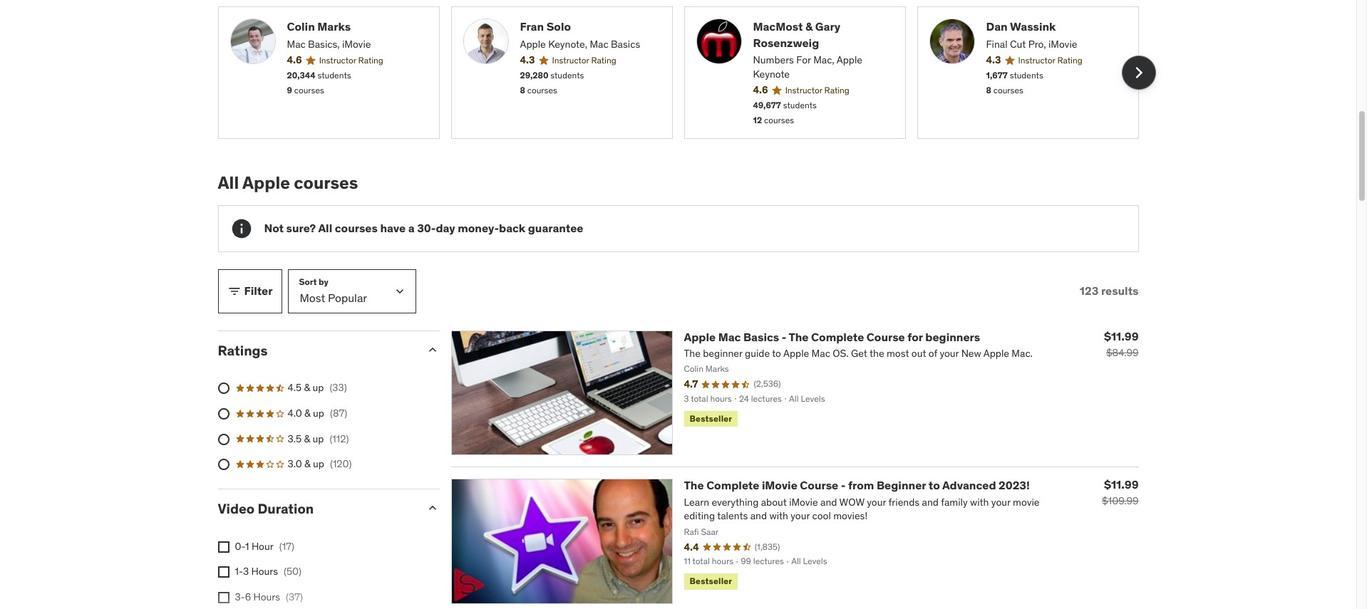 Task type: locate. For each thing, give the bounding box(es) containing it.
1 vertical spatial the
[[684, 479, 704, 493]]

1 vertical spatial xsmall image
[[218, 592, 229, 604]]

0 vertical spatial all
[[218, 172, 239, 194]]

0 vertical spatial small image
[[227, 284, 241, 298]]

1 4.3 from the left
[[520, 54, 535, 67]]

day
[[436, 221, 455, 235]]

courses down '49,677'
[[764, 115, 794, 125]]

courses down 20,344 at the left top of page
[[294, 85, 324, 96]]

& left the gary
[[806, 20, 813, 34]]

0 horizontal spatial 4.3
[[520, 54, 535, 67]]

& right 4.0
[[304, 407, 311, 420]]

xsmall image left 0-
[[218, 542, 229, 553]]

0 horizontal spatial imovie
[[342, 38, 371, 51]]

$11.99
[[1104, 329, 1139, 343], [1104, 478, 1139, 492]]

4.6
[[287, 54, 302, 67], [753, 84, 768, 97]]

instructor rating
[[319, 55, 383, 66], [552, 55, 616, 66], [1018, 55, 1083, 66], [785, 85, 850, 96]]

up left (120)
[[313, 458, 324, 471]]

& for 3.0
[[304, 458, 311, 471]]

0 vertical spatial -
[[782, 330, 787, 344]]

1 horizontal spatial imovie
[[762, 479, 798, 493]]

4.3 up 29,280
[[520, 54, 535, 67]]

20,344 students 9 courses
[[287, 70, 351, 96]]

basics,
[[308, 38, 340, 51]]

& right 4.5
[[304, 382, 310, 395]]

courses
[[294, 85, 324, 96], [527, 85, 557, 96], [994, 85, 1024, 96], [764, 115, 794, 125], [294, 172, 358, 194], [335, 221, 378, 235]]

8 inside the 1,677 students 8 courses
[[986, 85, 992, 96]]

xsmall image for 0-
[[218, 542, 229, 553]]

final
[[986, 38, 1008, 51]]

20,344
[[287, 70, 316, 81]]

next image
[[1127, 61, 1150, 84]]

course left from
[[800, 479, 839, 493]]

basics inside "fran solo apple keynote, mac basics"
[[611, 38, 640, 51]]

1,677 students 8 courses
[[986, 70, 1044, 96]]

4.6 for rosenzweig
[[753, 84, 768, 97]]

rating down mac,
[[825, 85, 850, 96]]

video
[[218, 500, 255, 517]]

keynote,
[[548, 38, 587, 51]]

course left "for"
[[867, 330, 905, 344]]

8
[[520, 85, 525, 96], [986, 85, 992, 96]]

1 vertical spatial 4.6
[[753, 84, 768, 97]]

0 vertical spatial complete
[[811, 330, 864, 344]]

9
[[287, 85, 292, 96]]

4.3 for fran solo
[[520, 54, 535, 67]]

students for basics,
[[318, 70, 351, 81]]

8 inside the 29,280 students 8 courses
[[520, 85, 525, 96]]

instructor for cut
[[1018, 55, 1056, 66]]

1 8 from the left
[[520, 85, 525, 96]]

3.5 & up (112)
[[288, 432, 349, 445]]

colin marks mac basics, imovie
[[287, 20, 371, 51]]

courses down 29,280
[[527, 85, 557, 96]]

(17)
[[279, 540, 294, 553]]

students inside 20,344 students 9 courses
[[318, 70, 351, 81]]

hours for 1-3 hours
[[251, 565, 278, 578]]

a
[[408, 221, 415, 235]]

& right 3.5
[[304, 432, 310, 445]]

the complete imovie course - from beginner to advanced 2023!
[[684, 479, 1030, 493]]

3.5
[[288, 432, 302, 445]]

rating down the dan wassink link
[[1058, 55, 1083, 66]]

1-
[[235, 565, 243, 578]]

up for 4.5 & up
[[313, 382, 324, 395]]

1 vertical spatial $11.99
[[1104, 478, 1139, 492]]

2023!
[[999, 479, 1030, 493]]

0 horizontal spatial -
[[782, 330, 787, 344]]

0 vertical spatial basics
[[611, 38, 640, 51]]

3-6 hours (37)
[[235, 591, 303, 604]]

instructor for keynote,
[[552, 55, 589, 66]]

& inside macmost & gary rosenzweig numbers for mac, apple keynote
[[806, 20, 813, 34]]

mac
[[287, 38, 306, 51], [590, 38, 609, 51], [718, 330, 741, 344]]

1 horizontal spatial 8
[[986, 85, 992, 96]]

students down basics,
[[318, 70, 351, 81]]

0 horizontal spatial small image
[[227, 284, 241, 298]]

courses down 1,677
[[994, 85, 1024, 96]]

to
[[929, 479, 940, 493]]

instructor
[[319, 55, 356, 66], [552, 55, 589, 66], [1018, 55, 1056, 66], [785, 85, 823, 96]]

up
[[313, 382, 324, 395], [313, 407, 324, 420], [313, 432, 324, 445], [313, 458, 324, 471]]

3.0
[[288, 458, 302, 471]]

3-
[[235, 591, 245, 604]]

instructor rating down basics,
[[319, 55, 383, 66]]

rating for keynote,
[[591, 55, 616, 66]]

& right 3.0
[[304, 458, 311, 471]]

ratings button
[[218, 342, 414, 359]]

xsmall image
[[218, 542, 229, 553], [218, 592, 229, 604]]

courses left have
[[335, 221, 378, 235]]

1 horizontal spatial 4.3
[[986, 54, 1001, 67]]

4.6 up '49,677'
[[753, 84, 768, 97]]

rating for cut
[[1058, 55, 1083, 66]]

mac,
[[814, 54, 835, 66]]

123 results status
[[1080, 284, 1139, 298]]

4.3
[[520, 54, 535, 67], [986, 54, 1001, 67]]

rosenzweig
[[753, 36, 819, 50]]

30-
[[417, 221, 436, 235]]

up left (112)
[[313, 432, 324, 445]]

0 horizontal spatial 4.6
[[287, 54, 302, 67]]

rating down "fran solo apple keynote, mac basics"
[[591, 55, 616, 66]]

1 vertical spatial hours
[[253, 591, 280, 604]]

instructor for basics,
[[319, 55, 356, 66]]

$11.99 up $109.99
[[1104, 478, 1139, 492]]

rating for basics,
[[358, 55, 383, 66]]

students
[[318, 70, 351, 81], [551, 70, 584, 81], [1010, 70, 1044, 81], [783, 100, 817, 111]]

2 horizontal spatial imovie
[[1049, 38, 1078, 51]]

$11.99 for apple mac basics - the complete course for beginners
[[1104, 329, 1139, 343]]

instructor rating down mac,
[[785, 85, 850, 96]]

up left (33)
[[313, 382, 324, 395]]

basics
[[611, 38, 640, 51], [744, 330, 779, 344]]

4.6 up 20,344 at the left top of page
[[287, 54, 302, 67]]

students inside 49,677 students 12 courses
[[783, 100, 817, 111]]

xsmall image left the 3-
[[218, 592, 229, 604]]

4.5
[[288, 382, 302, 395]]

1 horizontal spatial 4.6
[[753, 84, 768, 97]]

4.0
[[288, 407, 302, 420]]

students for keynote,
[[551, 70, 584, 81]]

keynote
[[753, 68, 790, 80]]

gary
[[815, 20, 841, 34]]

1 horizontal spatial -
[[841, 479, 846, 493]]

for
[[908, 330, 923, 344]]

8 down 29,280
[[520, 85, 525, 96]]

0 horizontal spatial mac
[[287, 38, 306, 51]]

(50)
[[284, 565, 302, 578]]

6
[[245, 591, 251, 604]]

courses inside the 1,677 students 8 courses
[[994, 85, 1024, 96]]

back
[[499, 221, 526, 235]]

0 vertical spatial 4.6
[[287, 54, 302, 67]]

courses up sure?
[[294, 172, 358, 194]]

0 vertical spatial course
[[867, 330, 905, 344]]

not
[[264, 221, 284, 235]]

instructor rating for rosenzweig
[[785, 85, 850, 96]]

the
[[789, 330, 809, 344], [684, 479, 704, 493]]

mac inside "fran solo apple keynote, mac basics"
[[590, 38, 609, 51]]

1 horizontal spatial all
[[318, 221, 332, 235]]

imovie
[[342, 38, 371, 51], [1049, 38, 1078, 51], [762, 479, 798, 493]]

ratings
[[218, 342, 268, 359]]

courses for 1,677
[[994, 85, 1024, 96]]

0 vertical spatial hours
[[251, 565, 278, 578]]

29,280
[[520, 70, 549, 81]]

results
[[1101, 284, 1139, 298]]

rating
[[358, 55, 383, 66], [591, 55, 616, 66], [1058, 55, 1083, 66], [825, 85, 850, 96]]

instructor rating down keynote,
[[552, 55, 616, 66]]

2 xsmall image from the top
[[218, 592, 229, 604]]

2 horizontal spatial mac
[[718, 330, 741, 344]]

1 vertical spatial -
[[841, 479, 846, 493]]

0 horizontal spatial complete
[[707, 479, 760, 493]]

instructor rating down 'pro,'
[[1018, 55, 1083, 66]]

sure?
[[286, 221, 316, 235]]

1,677
[[986, 70, 1008, 81]]

2 8 from the left
[[986, 85, 992, 96]]

8 down 1,677
[[986, 85, 992, 96]]

up left (87)
[[313, 407, 324, 420]]

small image
[[227, 284, 241, 298], [425, 343, 440, 357]]

xsmall image for 3-
[[218, 592, 229, 604]]

1 xsmall image from the top
[[218, 542, 229, 553]]

students right '49,677'
[[783, 100, 817, 111]]

marks
[[317, 20, 351, 34]]

$11.99 inside $11.99 $109.99
[[1104, 478, 1139, 492]]

solo
[[547, 20, 571, 34]]

fran solo apple keynote, mac basics
[[520, 20, 640, 51]]

0 horizontal spatial basics
[[611, 38, 640, 51]]

students down keynote,
[[551, 70, 584, 81]]

4.3 up 1,677
[[986, 54, 1001, 67]]

0 horizontal spatial course
[[800, 479, 839, 493]]

instructor up 49,677 students 12 courses
[[785, 85, 823, 96]]

0 vertical spatial xsmall image
[[218, 542, 229, 553]]

2 4.3 from the left
[[986, 54, 1001, 67]]

students right 1,677
[[1010, 70, 1044, 81]]

1 $11.99 from the top
[[1104, 329, 1139, 343]]

1 horizontal spatial the
[[789, 330, 809, 344]]

2 $11.99 from the top
[[1104, 478, 1139, 492]]

cut
[[1010, 38, 1026, 51]]

hours right the 6
[[253, 591, 280, 604]]

0 vertical spatial $11.99
[[1104, 329, 1139, 343]]

1 vertical spatial complete
[[707, 479, 760, 493]]

apple mac basics - the complete course for beginners
[[684, 330, 980, 344]]

0 horizontal spatial 8
[[520, 85, 525, 96]]

complete
[[811, 330, 864, 344], [707, 479, 760, 493]]

courses inside the 29,280 students 8 courses
[[527, 85, 557, 96]]

(87)
[[330, 407, 347, 420]]

apple
[[520, 38, 546, 51], [837, 54, 863, 66], [242, 172, 290, 194], [684, 330, 716, 344]]

4.6 for basics,
[[287, 54, 302, 67]]

$11.99 for the complete imovie course - from beginner to advanced 2023!
[[1104, 478, 1139, 492]]

hours right 3
[[251, 565, 278, 578]]

1 vertical spatial basics
[[744, 330, 779, 344]]

students inside the 1,677 students 8 courses
[[1010, 70, 1044, 81]]

instructor down basics,
[[319, 55, 356, 66]]

& for macmost
[[806, 20, 813, 34]]

apple inside "fran solo apple keynote, mac basics"
[[520, 38, 546, 51]]

0 horizontal spatial all
[[218, 172, 239, 194]]

for
[[797, 54, 811, 66]]

instructor down 'pro,'
[[1018, 55, 1056, 66]]

8 for dan
[[986, 85, 992, 96]]

rating down the colin marks link on the left of page
[[358, 55, 383, 66]]

1 vertical spatial small image
[[425, 343, 440, 357]]

courses inside 20,344 students 9 courses
[[294, 85, 324, 96]]

1 horizontal spatial mac
[[590, 38, 609, 51]]

hour
[[252, 540, 274, 553]]

macmost & gary rosenzweig numbers for mac, apple keynote
[[753, 20, 863, 80]]

imovie inside dan wassink final cut pro, imovie
[[1049, 38, 1078, 51]]

fran
[[520, 20, 544, 34]]

$11.99 $84.99
[[1104, 329, 1139, 359]]

students inside the 29,280 students 8 courses
[[551, 70, 584, 81]]

instructor down keynote,
[[552, 55, 589, 66]]

$11.99 up $84.99 on the right of the page
[[1104, 329, 1139, 343]]

numbers
[[753, 54, 794, 66]]

courses inside 49,677 students 12 courses
[[764, 115, 794, 125]]

1 vertical spatial all
[[318, 221, 332, 235]]

0 horizontal spatial the
[[684, 479, 704, 493]]

-
[[782, 330, 787, 344], [841, 479, 846, 493]]

mac inside colin marks mac basics, imovie
[[287, 38, 306, 51]]

fran solo link
[[520, 19, 661, 35]]



Task type: describe. For each thing, give the bounding box(es) containing it.
all apple courses
[[218, 172, 358, 194]]

beginner
[[877, 479, 926, 493]]

1 horizontal spatial basics
[[744, 330, 779, 344]]

(120)
[[330, 458, 352, 471]]

up for 3.0 & up
[[313, 458, 324, 471]]

have
[[380, 221, 406, 235]]

duration
[[258, 500, 314, 517]]

$11.99 $109.99
[[1102, 478, 1139, 508]]

1-3 hours (50)
[[235, 565, 302, 578]]

courses for 20,344
[[294, 85, 324, 96]]

1 horizontal spatial course
[[867, 330, 905, 344]]

colin
[[287, 20, 315, 34]]

4.0 & up (87)
[[288, 407, 347, 420]]

29,280 students 8 courses
[[520, 70, 584, 96]]

up for 4.0 & up
[[313, 407, 324, 420]]

(33)
[[330, 382, 347, 395]]

123
[[1080, 284, 1099, 298]]

students for rosenzweig
[[783, 100, 817, 111]]

0 vertical spatial the
[[789, 330, 809, 344]]

0-
[[235, 540, 245, 553]]

video duration button
[[218, 500, 414, 517]]

video duration
[[218, 500, 314, 517]]

instructor rating for keynote,
[[552, 55, 616, 66]]

& for 4.0
[[304, 407, 311, 420]]

8 for fran
[[520, 85, 525, 96]]

$109.99
[[1102, 495, 1139, 508]]

1 vertical spatial course
[[800, 479, 839, 493]]

money-
[[458, 221, 499, 235]]

filter
[[244, 284, 273, 298]]

guarantee
[[528, 221, 584, 235]]

& for 3.5
[[304, 432, 310, 445]]

the complete imovie course - from beginner to advanced 2023! link
[[684, 479, 1030, 493]]

1 horizontal spatial small image
[[425, 343, 440, 357]]

apple inside macmost & gary rosenzweig numbers for mac, apple keynote
[[837, 54, 863, 66]]

not sure? all courses have a 30-day money-back guarantee
[[264, 221, 584, 235]]

49,677 students 12 courses
[[753, 100, 817, 125]]

dan
[[986, 20, 1008, 34]]

apple mac basics - the complete course for beginners link
[[684, 330, 980, 344]]

colin marks link
[[287, 19, 427, 35]]

xsmall image
[[218, 567, 229, 578]]

dan wassink final cut pro, imovie
[[986, 20, 1078, 51]]

& for 4.5
[[304, 382, 310, 395]]

instructor rating for cut
[[1018, 55, 1083, 66]]

courses for not
[[335, 221, 378, 235]]

beginners
[[926, 330, 980, 344]]

(112)
[[330, 432, 349, 445]]

49,677
[[753, 100, 781, 111]]

advanced
[[942, 479, 996, 493]]

instructor rating for basics,
[[319, 55, 383, 66]]

filter button
[[218, 269, 282, 313]]

small image inside the filter button
[[227, 284, 241, 298]]

4.3 for dan wassink
[[986, 54, 1001, 67]]

courses for 49,677
[[764, 115, 794, 125]]

dan wassink link
[[986, 19, 1127, 35]]

1 horizontal spatial complete
[[811, 330, 864, 344]]

pro,
[[1029, 38, 1046, 51]]

up for 3.5 & up
[[313, 432, 324, 445]]

(37)
[[286, 591, 303, 604]]

0-1 hour (17)
[[235, 540, 294, 553]]

rating for rosenzweig
[[825, 85, 850, 96]]

1
[[245, 540, 249, 553]]

$84.99
[[1106, 346, 1139, 359]]

3
[[243, 565, 249, 578]]

instructor for rosenzweig
[[785, 85, 823, 96]]

macmost
[[753, 20, 803, 34]]

students for cut
[[1010, 70, 1044, 81]]

macmost & gary rosenzweig link
[[753, 19, 894, 51]]

imovie inside colin marks mac basics, imovie
[[342, 38, 371, 51]]

wassink
[[1010, 20, 1056, 34]]

3.0 & up (120)
[[288, 458, 352, 471]]

hours for 3-6 hours
[[253, 591, 280, 604]]

small image
[[425, 501, 440, 515]]

123 results
[[1080, 284, 1139, 298]]

12
[[753, 115, 762, 125]]

courses for 29,280
[[527, 85, 557, 96]]

carousel element
[[218, 7, 1156, 139]]

from
[[848, 479, 874, 493]]

4.5 & up (33)
[[288, 382, 347, 395]]



Task type: vqa. For each thing, say whether or not it's contained in the screenshot.
Business Analytics & Intelligence
no



